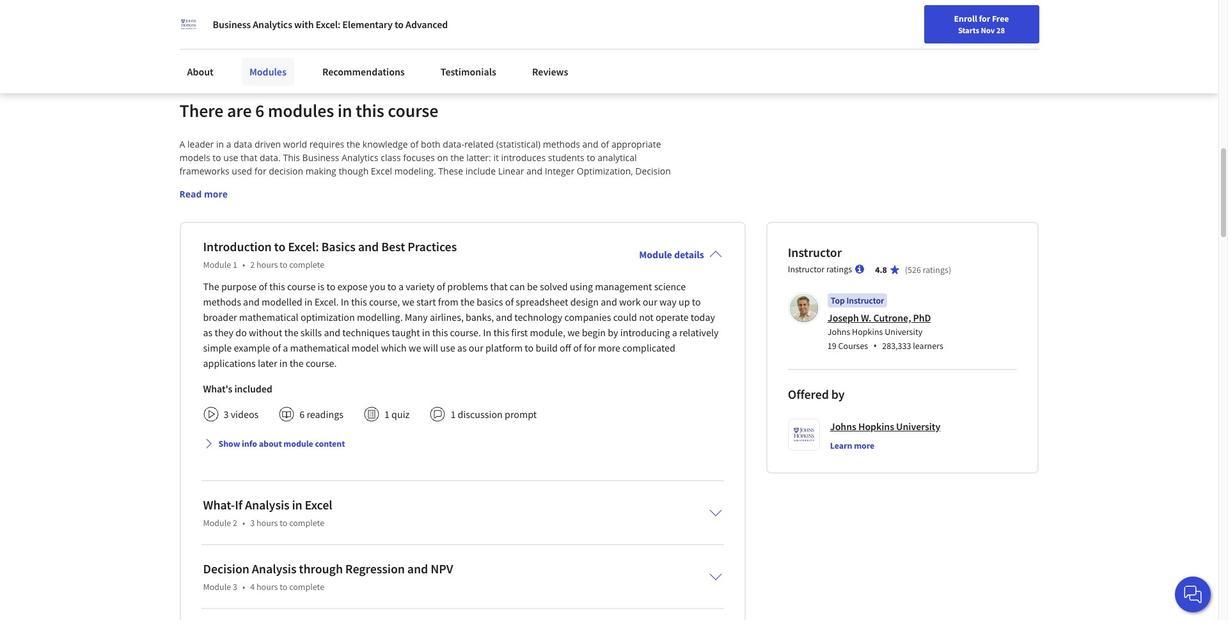 Task type: locate. For each thing, give the bounding box(es) containing it.
2 down introduction
[[250, 259, 255, 271]]

excel.
[[399, 192, 423, 204], [315, 295, 339, 308]]

phd
[[913, 311, 931, 324]]

find
[[827, 40, 843, 52]]

we left the "will"
[[409, 342, 421, 354]]

first up platform
[[512, 326, 528, 339]]

business up 'making'
[[302, 151, 339, 164]]

complete inside decision analysis through regression and npv module 3 • 4 hours to complete
[[289, 582, 324, 593]]

in right the with
[[324, 20, 332, 32]]

coursera career certificate image
[[798, 0, 1011, 71]]

science
[[654, 280, 686, 293]]

0 horizontal spatial problems
[[332, 192, 372, 204]]

0 horizontal spatial ratings
[[827, 263, 852, 275]]

the left skills
[[284, 326, 299, 339]]

1 horizontal spatial more
[[598, 342, 621, 354]]

this down airlines,
[[432, 326, 448, 339]]

• inside what-if analysis in excel module 2 • 3 hours to complete
[[242, 518, 245, 529]]

use inside the purpose of this course is to expose you to a variety of problems that can be solved using management science methods and modelled in excel.  in this course, we start from the basics of spreadsheet design and work our way up to broader mathematical optimization modelling. many airlines, banks, and technology companies could not operate today as they do without the skills and techniques taught in this course. in this first module, we begin by introducing a relatively simple example of a mathematical model which we will use as our platform to build off of for more complicated applications later in the course.
[[440, 342, 455, 354]]

1 for 1 quiz
[[385, 408, 390, 421]]

for down "begin"
[[584, 342, 596, 354]]

6 up driven
[[255, 99, 264, 122]]

operate
[[656, 311, 689, 324]]

not
[[639, 311, 654, 324]]

1 horizontal spatial excel
[[371, 165, 392, 177]]

0 vertical spatial hopkins
[[852, 326, 883, 338]]

excel. down focuses
[[399, 192, 423, 204]]

1 horizontal spatial using
[[570, 280, 593, 293]]

analysis right the if
[[245, 497, 290, 513]]

0 vertical spatial we
[[402, 295, 415, 308]]

3 inside decision analysis through regression and npv module 3 • 4 hours to complete
[[233, 582, 237, 593]]

in down expose
[[341, 295, 349, 308]]

as
[[203, 326, 213, 339], [457, 342, 467, 354]]

your right "find"
[[845, 40, 862, 52]]

methodology down though
[[337, 178, 393, 191]]

methodology
[[337, 178, 393, 191], [179, 192, 235, 204]]

6 left readings
[[300, 408, 305, 421]]

0 horizontal spatial 2
[[233, 518, 237, 529]]

a
[[179, 138, 185, 150]]

and left work
[[601, 295, 617, 308]]

nov
[[981, 25, 995, 35]]

videos
[[231, 408, 259, 421]]

share it on social media and in your performance review
[[201, 20, 441, 32]]

instructor inside top instructor joseph w. cutrone, phd johns hopkins university 19 courses • 283,333 learners
[[847, 295, 884, 306]]

we up many
[[402, 295, 415, 308]]

problems down though
[[332, 192, 372, 204]]

this
[[283, 151, 300, 164]]

1 vertical spatial analysis
[[252, 561, 297, 577]]

in inside a leader in a data driven world requires the knowledge of both data-related (statistical) methods and of appropriate models to use that data. this business analytics class focuses on the latter: it introduces students to analytical frameworks used for decision making though excel modeling. these include linear and integer optimization, decision analysis, and risk modeling. for each methodology students are first exposed to the basic mechanics, and then apply the methodology to real-world business problems using excel.
[[216, 138, 224, 150]]

1 horizontal spatial methods
[[543, 138, 580, 150]]

johns down joseph
[[828, 326, 851, 338]]

0 horizontal spatial our
[[469, 342, 484, 354]]

english
[[974, 40, 1005, 53]]

(statistical)
[[496, 138, 541, 150]]

hours inside decision analysis through regression and npv module 3 • 4 hours to complete
[[257, 582, 278, 593]]

0 vertical spatial excel.
[[399, 192, 423, 204]]

0 horizontal spatial methods
[[203, 295, 241, 308]]

about
[[187, 65, 214, 78]]

1
[[233, 259, 237, 271], [385, 408, 390, 421], [451, 408, 456, 421]]

hopkins
[[852, 326, 883, 338], [859, 420, 895, 433]]

0 vertical spatial analytics
[[253, 18, 292, 31]]

1 horizontal spatial our
[[643, 295, 658, 308]]

excel. up optimization
[[315, 295, 339, 308]]

1 horizontal spatial for
[[584, 342, 596, 354]]

hopkins up "learn more"
[[859, 420, 895, 433]]

hopkins down w.
[[852, 326, 883, 338]]

methods up "integer"
[[543, 138, 580, 150]]

0 vertical spatial instructor
[[788, 244, 842, 260]]

of down can
[[505, 295, 514, 308]]

that up basics
[[490, 280, 508, 293]]

0 vertical spatial course
[[388, 99, 439, 122]]

first
[[450, 178, 466, 191], [512, 326, 528, 339]]

decision inside decision analysis through regression and npv module 3 • 4 hours to complete
[[203, 561, 249, 577]]

though
[[339, 165, 369, 177]]

1 vertical spatial on
[[437, 151, 448, 164]]

1 horizontal spatial 6
[[300, 408, 305, 421]]

6
[[255, 99, 264, 122], [300, 408, 305, 421]]

course left is
[[287, 280, 316, 293]]

1 horizontal spatial course.
[[450, 326, 481, 339]]

ratings right 526
[[923, 264, 949, 276]]

of
[[410, 138, 419, 150], [601, 138, 609, 150], [259, 280, 267, 293], [437, 280, 445, 293], [505, 295, 514, 308], [272, 342, 281, 354], [573, 342, 582, 354]]

1 vertical spatial johns
[[830, 420, 857, 433]]

and inside introduction to excel: basics and best practices module 1 • 2 hours to complete
[[358, 239, 379, 255]]

on left social
[[236, 20, 247, 32]]

media
[[276, 20, 303, 32]]

that down data at the left top of the page
[[241, 151, 257, 164]]

problems inside a leader in a data driven world requires the knowledge of both data-related (statistical) methods and of appropriate models to use that data. this business analytics class focuses on the latter: it introduces students to analytical frameworks used for decision making though excel modeling. these include linear and integer optimization, decision analysis, and risk modeling. for each methodology students are first exposed to the basic mechanics, and then apply the methodology to real-world business problems using excel.
[[332, 192, 372, 204]]

and inside decision analysis through regression and npv module 3 • 4 hours to complete
[[407, 561, 428, 577]]

1 vertical spatial problems
[[447, 280, 488, 293]]

taught
[[392, 326, 420, 339]]

shopping cart: 1 item image
[[920, 35, 944, 56]]

for inside the purpose of this course is to expose you to a variety of problems that can be solved using management science methods and modelled in excel.  in this course, we start from the basics of spreadsheet design and work our way up to broader mathematical optimization modelling. many airlines, banks, and technology companies could not operate today as they do without the skills and techniques taught in this course. in this first module, we begin by introducing a relatively simple example of a mathematical model which we will use as our platform to build off of for more complicated applications later in the course.
[[584, 342, 596, 354]]

for inside a leader in a data driven world requires the knowledge of both data-related (statistical) methods and of appropriate models to use that data. this business analytics class focuses on the latter: it introduces students to analytical frameworks used for decision making though excel modeling. these include linear and integer optimization, decision analysis, and risk modeling. for each methodology students are first exposed to the basic mechanics, and then apply the methodology to real-world business problems using excel.
[[254, 165, 267, 177]]

there are 6 modules in this course
[[179, 99, 439, 122]]

0 horizontal spatial more
[[204, 188, 228, 200]]

mathematical down skills
[[290, 342, 350, 354]]

analysis up 4
[[252, 561, 297, 577]]

for up the business
[[299, 178, 313, 191]]

for up "nov"
[[979, 13, 991, 24]]

in
[[324, 20, 332, 32], [338, 99, 352, 122], [216, 138, 224, 150], [305, 295, 313, 308], [422, 326, 430, 339], [279, 357, 288, 370], [292, 497, 302, 513]]

using inside a leader in a data driven world requires the knowledge of both data-related (statistical) methods and of appropriate models to use that data. this business analytics class focuses on the latter: it introduces students to analytical frameworks used for decision making though excel modeling. these include linear and integer optimization, decision analysis, and risk modeling. for each methodology students are first exposed to the basic mechanics, and then apply the methodology to real-world business problems using excel.
[[374, 192, 397, 204]]

1 vertical spatial methods
[[203, 295, 241, 308]]

0 vertical spatial 6
[[255, 99, 264, 122]]

university inside top instructor joseph w. cutrone, phd johns hopkins university 19 courses • 283,333 learners
[[885, 326, 923, 338]]

modeling. down decision
[[255, 178, 297, 191]]

0 vertical spatial excel
[[371, 165, 392, 177]]

which
[[381, 342, 407, 354]]

1 horizontal spatial for
[[299, 178, 313, 191]]

• left 4
[[242, 582, 245, 593]]

0 horizontal spatial 1
[[233, 259, 237, 271]]

0 horizontal spatial excel
[[305, 497, 333, 513]]

hours inside introduction to excel: basics and best practices module 1 • 2 hours to complete
[[257, 259, 278, 271]]

0 vertical spatial are
[[227, 99, 252, 122]]

28
[[997, 25, 1005, 35]]

1 vertical spatial decision
[[203, 561, 249, 577]]

modules
[[250, 65, 287, 78]]

0 horizontal spatial students
[[395, 178, 431, 191]]

1 vertical spatial use
[[440, 342, 455, 354]]

ratings
[[827, 263, 852, 275], [923, 264, 949, 276]]

students down focuses
[[395, 178, 431, 191]]

more
[[204, 188, 228, 200], [598, 342, 621, 354], [854, 440, 875, 452]]

that
[[241, 151, 257, 164], [490, 280, 508, 293]]

0 horizontal spatial for
[[254, 165, 267, 177]]

excel:
[[316, 18, 341, 31], [288, 239, 319, 255]]

we
[[402, 295, 415, 308], [568, 326, 580, 339], [409, 342, 421, 354]]

offered
[[788, 386, 829, 402]]

1 horizontal spatial your
[[845, 40, 862, 52]]

excel down class
[[371, 165, 392, 177]]

0 vertical spatial modeling.
[[395, 165, 436, 177]]

a left variety
[[399, 280, 404, 293]]

and up the basic
[[527, 165, 543, 177]]

risk
[[236, 178, 253, 191]]

practices
[[408, 239, 457, 255]]

1 vertical spatial students
[[395, 178, 431, 191]]

complete up is
[[289, 259, 324, 271]]

in up requires
[[338, 99, 352, 122]]

0 vertical spatial 3
[[224, 408, 229, 421]]

integer
[[545, 165, 575, 177]]

use inside a leader in a data driven world requires the knowledge of both data-related (statistical) methods and of appropriate models to use that data. this business analytics class focuses on the latter: it introduces students to analytical frameworks used for decision making though excel modeling. these include linear and integer optimization, decision analysis, and risk modeling. for each methodology students are first exposed to the basic mechanics, and then apply the methodology to real-world business problems using excel.
[[224, 151, 238, 164]]

analytics up though
[[342, 151, 379, 164]]

1 horizontal spatial by
[[832, 386, 845, 402]]

1 vertical spatial instructor
[[788, 263, 825, 275]]

social
[[249, 20, 274, 32]]

excel down the content
[[305, 497, 333, 513]]

hours
[[257, 259, 278, 271], [257, 518, 278, 529], [257, 582, 278, 593]]

None search field
[[182, 34, 490, 59]]

1 vertical spatial that
[[490, 280, 508, 293]]

off
[[560, 342, 571, 354]]

0 vertical spatial use
[[224, 151, 238, 164]]

using down class
[[374, 192, 397, 204]]

1 vertical spatial course.
[[306, 357, 337, 370]]

1 vertical spatial excel
[[305, 497, 333, 513]]

reviews
[[532, 65, 569, 78]]

on inside a leader in a data driven world requires the knowledge of both data-related (statistical) methods and of appropriate models to use that data. this business analytics class focuses on the latter: it introduces students to analytical frameworks used for decision making though excel modeling. these include linear and integer optimization, decision analysis, and risk modeling. for each methodology students are first exposed to the basic mechanics, and then apply the methodology to real-world business problems using excel.
[[437, 151, 448, 164]]

it right latter:
[[494, 151, 499, 164]]

joseph w. cutrone, phd image
[[790, 294, 818, 322]]

0 vertical spatial 2
[[250, 259, 255, 271]]

2 hours from the top
[[257, 518, 278, 529]]

analysis inside what-if analysis in excel module 2 • 3 hours to complete
[[245, 497, 290, 513]]

using
[[374, 192, 397, 204], [570, 280, 593, 293]]

3 videos
[[224, 408, 259, 421]]

course up 'both'
[[388, 99, 439, 122]]

this up knowledge at the top of page
[[356, 99, 384, 122]]

models
[[179, 151, 210, 164]]

1 horizontal spatial course
[[388, 99, 439, 122]]

technology
[[515, 311, 563, 324]]

2 down the if
[[233, 518, 237, 529]]

excel inside a leader in a data driven world requires the knowledge of both data-related (statistical) methods and of appropriate models to use that data. this business analytics class focuses on the latter: it introduces students to analytical frameworks used for decision making though excel modeling. these include linear and integer optimization, decision analysis, and risk modeling. for each methodology students are first exposed to the basic mechanics, and then apply the methodology to real-world business problems using excel.
[[371, 165, 392, 177]]

the right the from
[[461, 295, 475, 308]]

by right offered
[[832, 386, 845, 402]]

as right the "will"
[[457, 342, 467, 354]]

1 vertical spatial hours
[[257, 518, 278, 529]]

1 horizontal spatial it
[[494, 151, 499, 164]]

2 inside introduction to excel: basics and best practices module 1 • 2 hours to complete
[[250, 259, 255, 271]]

complete up through
[[289, 518, 324, 529]]

1 vertical spatial course
[[287, 280, 316, 293]]

excel: right the with
[[316, 18, 341, 31]]

0 horizontal spatial first
[[450, 178, 466, 191]]

1 vertical spatial in
[[483, 326, 492, 339]]

regression
[[345, 561, 405, 577]]

recommendations link
[[315, 58, 413, 86]]

world down decision
[[267, 192, 291, 204]]

advanced
[[406, 18, 448, 31]]

analytics left the with
[[253, 18, 292, 31]]

0 horizontal spatial 3
[[224, 408, 229, 421]]

1 for 1 discussion prompt
[[451, 408, 456, 421]]

methods inside the purpose of this course is to expose you to a variety of problems that can be solved using management science methods and modelled in excel.  in this course, we start from the basics of spreadsheet design and work our way up to broader mathematical optimization modelling. many airlines, banks, and technology companies could not operate today as they do without the skills and techniques taught in this course. in this first module, we begin by introducing a relatively simple example of a mathematical model which we will use as our platform to build off of for more complicated applications later in the course.
[[203, 295, 241, 308]]

info
[[242, 438, 257, 450]]

frameworks
[[179, 165, 230, 177]]

a down operate on the right of page
[[672, 326, 678, 339]]

more right read
[[204, 188, 228, 200]]

by
[[608, 326, 619, 339], [832, 386, 845, 402]]

by inside the purpose of this course is to expose you to a variety of problems that can be solved using management science methods and modelled in excel.  in this course, we start from the basics of spreadsheet design and work our way up to broader mathematical optimization modelling. many airlines, banks, and technology companies could not operate today as they do without the skills and techniques taught in this course. in this first module, we begin by introducing a relatively simple example of a mathematical model which we will use as our platform to build off of for more complicated applications later in the course.
[[608, 326, 619, 339]]

0 vertical spatial for
[[979, 13, 991, 24]]

starts
[[959, 25, 980, 35]]

johns hopkins university
[[830, 420, 941, 433]]

in up optimization
[[305, 295, 313, 308]]

about
[[259, 438, 282, 450]]

mathematical
[[239, 311, 299, 324], [290, 342, 350, 354]]

that inside the purpose of this course is to expose you to a variety of problems that can be solved using management science methods and modelled in excel.  in this course, we start from the basics of spreadsheet design and work our way up to broader mathematical optimization modelling. many airlines, banks, and technology companies could not operate today as they do without the skills and techniques taught in this course. in this first module, we begin by introducing a relatively simple example of a mathematical model which we will use as our platform to build off of for more complicated applications later in the course.
[[490, 280, 508, 293]]

1 horizontal spatial 1
[[385, 408, 390, 421]]

related
[[465, 138, 494, 150]]

1 vertical spatial analytics
[[342, 151, 379, 164]]

1 vertical spatial our
[[469, 342, 484, 354]]

1 left "discussion"
[[451, 408, 456, 421]]

excel: left basics
[[288, 239, 319, 255]]

2 vertical spatial we
[[409, 342, 421, 354]]

0 horizontal spatial that
[[241, 151, 257, 164]]

3 hours from the top
[[257, 582, 278, 593]]

• left 283,333 at the bottom
[[874, 339, 877, 353]]

modeling. down focuses
[[395, 165, 436, 177]]

more inside the purpose of this course is to expose you to a variety of problems that can be solved using management science methods and modelled in excel.  in this course, we start from the basics of spreadsheet design and work our way up to broader mathematical optimization modelling. many airlines, banks, and technology companies could not operate today as they do without the skills and techniques taught in this course. in this first module, we begin by introducing a relatively simple example of a mathematical model which we will use as our platform to build off of for more complicated applications later in the course.
[[598, 342, 621, 354]]

1 hours from the top
[[257, 259, 278, 271]]

companies
[[565, 311, 611, 324]]

the right requires
[[347, 138, 360, 150]]

problems
[[332, 192, 372, 204], [447, 280, 488, 293]]

in down banks,
[[483, 326, 492, 339]]

0 vertical spatial methods
[[543, 138, 580, 150]]

module left 4
[[203, 582, 231, 593]]

what's
[[203, 382, 233, 395]]

3 complete from the top
[[289, 582, 324, 593]]

0 horizontal spatial use
[[224, 151, 238, 164]]

and right media
[[305, 20, 322, 32]]

complete inside introduction to excel: basics and best practices module 1 • 2 hours to complete
[[289, 259, 324, 271]]

1 horizontal spatial students
[[548, 151, 585, 164]]

0 horizontal spatial course
[[287, 280, 316, 293]]

• down the if
[[242, 518, 245, 529]]

1 horizontal spatial as
[[457, 342, 467, 354]]

for up share
[[189, 6, 203, 19]]

that inside a leader in a data driven world requires the knowledge of both data-related (statistical) methods and of appropriate models to use that data. this business analytics class focuses on the latter: it introduces students to analytical frameworks used for decision making though excel modeling. these include linear and integer optimization, decision analysis, and risk modeling. for each methodology students are first exposed to the basic mechanics, and then apply the methodology to real-world business problems using excel.
[[241, 151, 257, 164]]

analysis,
[[179, 178, 215, 191]]

analysis
[[245, 497, 290, 513], [252, 561, 297, 577]]

1 complete from the top
[[289, 259, 324, 271]]

business analytics with excel: elementary to advanced
[[213, 18, 448, 31]]

0 horizontal spatial your
[[334, 20, 353, 32]]

by right "begin"
[[608, 326, 619, 339]]

and left npv at the left
[[407, 561, 428, 577]]

2 vertical spatial complete
[[289, 582, 324, 593]]

instructor up w.
[[847, 295, 884, 306]]

a left data at the left top of the page
[[226, 138, 231, 150]]

decision inside a leader in a data driven world requires the knowledge of both data-related (statistical) methods and of appropriate models to use that data. this business analytics class focuses on the latter: it introduces students to analytical frameworks used for decision making though excel modeling. these include linear and integer optimization, decision analysis, and risk modeling. for each methodology students are first exposed to the basic mechanics, and then apply the methodology to real-world business problems using excel.
[[636, 165, 671, 177]]

joseph
[[828, 311, 859, 324]]

first inside a leader in a data driven world requires the knowledge of both data-related (statistical) methods and of appropriate models to use that data. this business analytics class focuses on the latter: it introduces students to analytical frameworks used for decision making though excel modeling. these include linear and integer optimization, decision analysis, and risk modeling. for each methodology students are first exposed to the basic mechanics, and then apply the methodology to real-world business problems using excel.
[[450, 178, 466, 191]]

of up analytical
[[601, 138, 609, 150]]

introduction
[[203, 239, 272, 255]]

optimization,
[[577, 165, 633, 177]]

johns up learn
[[830, 420, 857, 433]]

our up not
[[643, 295, 658, 308]]

the down 'data-'
[[451, 151, 464, 164]]

1 horizontal spatial that
[[490, 280, 508, 293]]

module left the details
[[639, 248, 672, 261]]

2 inside what-if analysis in excel module 2 • 3 hours to complete
[[233, 518, 237, 529]]

0 vertical spatial more
[[204, 188, 228, 200]]

0 vertical spatial that
[[241, 151, 257, 164]]

management
[[595, 280, 652, 293]]

we up off
[[568, 326, 580, 339]]

0 horizontal spatial using
[[374, 192, 397, 204]]

1 horizontal spatial analytics
[[342, 151, 379, 164]]

)
[[949, 264, 952, 276]]

first inside the purpose of this course is to expose you to a variety of problems that can be solved using management science methods and modelled in excel.  in this course, we start from the basics of spreadsheet design and work our way up to broader mathematical optimization modelling. many airlines, banks, and technology companies could not operate today as they do without the skills and techniques taught in this course. in this first module, we begin by introducing a relatively simple example of a mathematical model which we will use as our platform to build off of for more complicated applications later in the course.
[[512, 326, 528, 339]]

business
[[213, 18, 251, 31], [302, 151, 339, 164]]

3
[[224, 408, 229, 421], [250, 518, 255, 529], [233, 582, 237, 593]]

instructor
[[788, 244, 842, 260], [788, 263, 825, 275], [847, 295, 884, 306]]

0 vertical spatial decision
[[636, 165, 671, 177]]

course. down banks,
[[450, 326, 481, 339]]

of up the from
[[437, 280, 445, 293]]

1 inside introduction to excel: basics and best practices module 1 • 2 hours to complete
[[233, 259, 237, 271]]

module inside introduction to excel: basics and best practices module 1 • 2 hours to complete
[[203, 259, 231, 271]]

complete
[[289, 259, 324, 271], [289, 518, 324, 529], [289, 582, 324, 593]]

for down data. on the top left of page
[[254, 165, 267, 177]]

business right johns hopkins university icon
[[213, 18, 251, 31]]

methods up broader
[[203, 295, 241, 308]]

could
[[613, 311, 637, 324]]

1 vertical spatial by
[[832, 386, 845, 402]]

module down what-
[[203, 518, 231, 529]]

2
[[250, 259, 255, 271], [233, 518, 237, 529]]

1 horizontal spatial modeling.
[[395, 165, 436, 177]]

show
[[219, 438, 240, 450]]

and left best
[[358, 239, 379, 255]]

1 vertical spatial more
[[598, 342, 621, 354]]

complete down through
[[289, 582, 324, 593]]

our
[[643, 295, 658, 308], [469, 342, 484, 354]]

johns hopkins university image
[[179, 15, 197, 33]]

1 vertical spatial complete
[[289, 518, 324, 529]]

0 vertical spatial university
[[885, 326, 923, 338]]

it inside a leader in a data driven world requires the knowledge of both data-related (statistical) methods and of appropriate models to use that data. this business analytics class focuses on the latter: it introduces students to analytical frameworks used for decision making though excel modeling. these include linear and integer optimization, decision analysis, and risk modeling. for each methodology students are first exposed to the basic mechanics, and then apply the methodology to real-world business problems using excel.
[[494, 151, 499, 164]]

4
[[250, 582, 255, 593]]

0 horizontal spatial excel.
[[315, 295, 339, 308]]

of up focuses
[[410, 138, 419, 150]]

1 horizontal spatial problems
[[447, 280, 488, 293]]

1 down introduction
[[233, 259, 237, 271]]

2 horizontal spatial for
[[979, 13, 991, 24]]

1 vertical spatial it
[[494, 151, 499, 164]]

1 horizontal spatial excel.
[[399, 192, 423, 204]]

2 horizontal spatial more
[[854, 440, 875, 452]]

requires
[[309, 138, 344, 150]]

2 complete from the top
[[289, 518, 324, 529]]

used
[[232, 165, 252, 177]]

modules link
[[242, 58, 294, 86]]

variety
[[406, 280, 435, 293]]

data.
[[260, 151, 281, 164]]

instructor up instructor ratings
[[788, 244, 842, 260]]

• inside top instructor joseph w. cutrone, phd johns hopkins university 19 courses • 283,333 learners
[[874, 339, 877, 353]]

1 horizontal spatial on
[[437, 151, 448, 164]]

to
[[395, 18, 404, 31], [213, 151, 221, 164], [587, 151, 596, 164], [506, 178, 515, 191], [237, 192, 246, 204], [274, 239, 286, 255], [280, 259, 288, 271], [327, 280, 336, 293], [388, 280, 397, 293], [692, 295, 701, 308], [525, 342, 534, 354], [280, 518, 288, 529], [280, 582, 288, 593]]

2 horizontal spatial 3
[[250, 518, 255, 529]]

model
[[352, 342, 379, 354]]

0 vertical spatial using
[[374, 192, 397, 204]]

1 vertical spatial using
[[570, 280, 593, 293]]



Task type: describe. For each thing, give the bounding box(es) containing it.
for inside enroll for free starts nov 28
[[979, 13, 991, 24]]

1 vertical spatial mathematical
[[290, 342, 350, 354]]

1 horizontal spatial ratings
[[923, 264, 949, 276]]

introduces
[[501, 151, 546, 164]]

you
[[370, 280, 386, 293]]

testimonials link
[[433, 58, 504, 86]]

more for read more
[[204, 188, 228, 200]]

0 horizontal spatial analytics
[[253, 18, 292, 31]]

spreadsheet
[[516, 295, 569, 308]]

discussion
[[458, 408, 503, 421]]

linear
[[498, 165, 524, 177]]

design
[[571, 295, 599, 308]]

techniques
[[343, 326, 390, 339]]

0 horizontal spatial course.
[[306, 357, 337, 370]]

enroll
[[954, 13, 978, 24]]

module inside what-if analysis in excel module 2 • 3 hours to complete
[[203, 518, 231, 529]]

for link
[[184, 0, 261, 26]]

there
[[179, 99, 224, 122]]

283,333
[[883, 340, 912, 352]]

today
[[691, 311, 715, 324]]

show info about module content
[[219, 438, 345, 450]]

the right apply
[[670, 178, 684, 191]]

do
[[236, 326, 247, 339]]

of right off
[[573, 342, 582, 354]]

1 vertical spatial university
[[897, 420, 941, 433]]

0 vertical spatial on
[[236, 20, 247, 32]]

1 vertical spatial hopkins
[[859, 420, 895, 433]]

1 vertical spatial as
[[457, 342, 467, 354]]

1 quiz
[[385, 408, 410, 421]]

read
[[179, 188, 202, 200]]

in right the later
[[279, 357, 288, 370]]

performance
[[355, 20, 410, 32]]

the down 'linear'
[[517, 178, 531, 191]]

chat with us image
[[1183, 585, 1204, 605]]

analytics inside a leader in a data driven world requires the knowledge of both data-related (statistical) methods and of appropriate models to use that data. this business analytics class focuses on the latter: it introduces students to analytical frameworks used for decision making though excel modeling. these include linear and integer optimization, decision analysis, and risk modeling. for each methodology students are first exposed to the basic mechanics, and then apply the methodology to real-world business problems using excel.
[[342, 151, 379, 164]]

learn more button
[[830, 439, 875, 452]]

skills
[[301, 326, 322, 339]]

applications
[[203, 357, 256, 370]]

1 vertical spatial your
[[845, 40, 862, 52]]

free
[[992, 13, 1009, 24]]

what's included
[[203, 382, 272, 395]]

elementary
[[343, 18, 393, 31]]

platform
[[486, 342, 523, 354]]

instructor for instructor
[[788, 244, 842, 260]]

johns inside top instructor joseph w. cutrone, phd johns hopkins university 19 courses • 283,333 learners
[[828, 326, 851, 338]]

this up platform
[[494, 326, 509, 339]]

making
[[306, 165, 336, 177]]

broader
[[203, 311, 237, 324]]

of up the later
[[272, 342, 281, 354]]

instructor for instructor ratings
[[788, 263, 825, 275]]

0 vertical spatial as
[[203, 326, 213, 339]]

1 horizontal spatial in
[[483, 326, 492, 339]]

find your new career
[[827, 40, 907, 52]]

read more
[[179, 188, 228, 200]]

show info about module content button
[[198, 432, 350, 455]]

johns inside the johns hopkins university link
[[830, 420, 857, 433]]

basics
[[322, 239, 356, 255]]

enroll for free starts nov 28
[[954, 13, 1009, 35]]

data-
[[443, 138, 465, 150]]

0 vertical spatial course.
[[450, 326, 481, 339]]

then
[[624, 178, 643, 191]]

and down purpose
[[243, 295, 260, 308]]

in up the "will"
[[422, 326, 430, 339]]

review
[[412, 20, 441, 32]]

a right example
[[283, 342, 288, 354]]

read more button
[[179, 187, 228, 201]]

decision
[[269, 165, 303, 177]]

airlines,
[[430, 311, 464, 324]]

excel: inside introduction to excel: basics and best practices module 1 • 2 hours to complete
[[288, 239, 319, 255]]

of right purpose
[[259, 280, 267, 293]]

readings
[[307, 408, 344, 421]]

new
[[864, 40, 881, 52]]

• inside introduction to excel: basics and best practices module 1 • 2 hours to complete
[[242, 259, 245, 271]]

0 horizontal spatial business
[[213, 18, 251, 31]]

latter:
[[467, 151, 491, 164]]

problems inside the purpose of this course is to expose you to a variety of problems that can be solved using management science methods and modelled in excel.  in this course, we start from the basics of spreadsheet design and work our way up to broader mathematical optimization modelling. many airlines, banks, and technology companies could not operate today as they do without the skills and techniques taught in this course. in this first module, we begin by introducing a relatively simple example of a mathematical model which we will use as our platform to build off of for more complicated applications later in the course.
[[447, 280, 488, 293]]

in inside what-if analysis in excel module 2 • 3 hours to complete
[[292, 497, 302, 513]]

best
[[381, 239, 405, 255]]

class
[[381, 151, 401, 164]]

expose
[[338, 280, 368, 293]]

and left risk
[[218, 178, 234, 191]]

1 vertical spatial we
[[568, 326, 580, 339]]

a leader in a data driven world requires the knowledge of both data-related (statistical) methods and of appropriate models to use that data. this business analytics class focuses on the latter: it introduces students to analytical frameworks used for decision making though excel modeling. these include linear and integer optimization, decision analysis, and risk modeling. for each methodology students are first exposed to the basic mechanics, and then apply the methodology to real-world business problems using excel.
[[179, 138, 686, 204]]

are inside a leader in a data driven world requires the knowledge of both data-related (statistical) methods and of appropriate models to use that data. this business analytics class focuses on the latter: it introduces students to analytical frameworks used for decision making though excel modeling. these include linear and integer optimization, decision analysis, and risk modeling. for each methodology students are first exposed to the basic mechanics, and then apply the methodology to real-world business problems using excel.
[[434, 178, 447, 191]]

this down expose
[[351, 295, 367, 308]]

modelling.
[[357, 311, 403, 324]]

1 discussion prompt
[[451, 408, 537, 421]]

exposed
[[468, 178, 504, 191]]

course,
[[369, 295, 400, 308]]

about link
[[179, 58, 221, 86]]

1 vertical spatial 6
[[300, 408, 305, 421]]

start
[[417, 295, 436, 308]]

solved
[[540, 280, 568, 293]]

include
[[466, 165, 496, 177]]

module details
[[639, 248, 704, 261]]

relatively
[[680, 326, 719, 339]]

methods inside a leader in a data driven world requires the knowledge of both data-related (statistical) methods and of appropriate models to use that data. this business analytics class focuses on the latter: it introduces students to analytical frameworks used for decision making though excel modeling. these include linear and integer optimization, decision analysis, and risk modeling. for each methodology students are first exposed to the basic mechanics, and then apply the methodology to real-world business problems using excel.
[[543, 138, 580, 150]]

modules
[[268, 99, 334, 122]]

excel. inside a leader in a data driven world requires the knowledge of both data-related (statistical) methods and of appropriate models to use that data. this business analytics class focuses on the latter: it introduces students to analytical frameworks used for decision making though excel modeling. these include linear and integer optimization, decision analysis, and risk modeling. for each methodology students are first exposed to the basic mechanics, and then apply the methodology to real-world business problems using excel.
[[399, 192, 423, 204]]

to inside decision analysis through regression and npv module 3 • 4 hours to complete
[[280, 582, 288, 593]]

recommendations
[[322, 65, 405, 78]]

through
[[299, 561, 343, 577]]

focuses
[[403, 151, 435, 164]]

knowledge
[[363, 138, 408, 150]]

this up modelled at the top
[[269, 280, 285, 293]]

and up analytical
[[583, 138, 599, 150]]

1 vertical spatial world
[[267, 192, 291, 204]]

course inside the purpose of this course is to expose you to a variety of problems that can be solved using management science methods and modelled in excel.  in this course, we start from the basics of spreadsheet design and work our way up to broader mathematical optimization modelling. many airlines, banks, and technology companies could not operate today as they do without the skills and techniques taught in this course. in this first module, we begin by introducing a relatively simple example of a mathematical model which we will use as our platform to build off of for more complicated applications later in the course.
[[287, 280, 316, 293]]

cutrone,
[[874, 311, 912, 324]]

purpose
[[221, 280, 257, 293]]

if
[[235, 497, 243, 513]]

analysis inside decision analysis through regression and npv module 3 • 4 hours to complete
[[252, 561, 297, 577]]

and down optimization,
[[606, 178, 622, 191]]

0 vertical spatial world
[[283, 138, 307, 150]]

analytical
[[598, 151, 637, 164]]

0 horizontal spatial are
[[227, 99, 252, 122]]

optimization
[[301, 311, 355, 324]]

0 vertical spatial excel:
[[316, 18, 341, 31]]

1 horizontal spatial methodology
[[337, 178, 393, 191]]

english button
[[950, 26, 1028, 67]]

using inside the purpose of this course is to expose you to a variety of problems that can be solved using management science methods and modelled in excel.  in this course, we start from the basics of spreadsheet design and work our way up to broader mathematical optimization modelling. many airlines, banks, and technology companies could not operate today as they do without the skills and techniques taught in this course. in this first module, we begin by introducing a relatively simple example of a mathematical model which we will use as our platform to build off of for more complicated applications later in the course.
[[570, 280, 593, 293]]

introducing
[[621, 326, 670, 339]]

and down optimization
[[324, 326, 341, 339]]

a inside a leader in a data driven world requires the knowledge of both data-related (statistical) methods and of appropriate models to use that data. this business analytics class focuses on the latter: it introduces students to analytical frameworks used for decision making though excel modeling. these include linear and integer optimization, decision analysis, and risk modeling. for each methodology students are first exposed to the basic mechanics, and then apply the methodology to real-world business problems using excel.
[[226, 138, 231, 150]]

hours inside what-if analysis in excel module 2 • 3 hours to complete
[[257, 518, 278, 529]]

module inside decision analysis through regression and npv module 3 • 4 hours to complete
[[203, 582, 231, 593]]

business
[[293, 192, 330, 204]]

both
[[421, 138, 441, 150]]

0 horizontal spatial for
[[189, 6, 203, 19]]

top
[[831, 295, 845, 306]]

banks,
[[466, 311, 494, 324]]

excel inside what-if analysis in excel module 2 • 3 hours to complete
[[305, 497, 333, 513]]

find your new career link
[[820, 38, 913, 54]]

complete inside what-if analysis in excel module 2 • 3 hours to complete
[[289, 518, 324, 529]]

npv
[[431, 561, 453, 577]]

to inside what-if analysis in excel module 2 • 3 hours to complete
[[280, 518, 288, 529]]

4.8
[[875, 264, 887, 276]]

learn
[[830, 440, 853, 452]]

learn more
[[830, 440, 875, 452]]

3 inside what-if analysis in excel module 2 • 3 hours to complete
[[250, 518, 255, 529]]

and down basics
[[496, 311, 513, 324]]

excel. inside the purpose of this course is to expose you to a variety of problems that can be solved using management science methods and modelled in excel.  in this course, we start from the basics of spreadsheet design and work our way up to broader mathematical optimization modelling. many airlines, banks, and technology companies could not operate today as they do without the skills and techniques taught in this course. in this first module, we begin by introducing a relatively simple example of a mathematical model which we will use as our platform to build off of for more complicated applications later in the course.
[[315, 295, 339, 308]]

apply
[[645, 178, 668, 191]]

• inside decision analysis through regression and npv module 3 • 4 hours to complete
[[242, 582, 245, 593]]

0 vertical spatial it
[[228, 20, 234, 32]]

1 vertical spatial methodology
[[179, 192, 235, 204]]

for inside a leader in a data driven world requires the knowledge of both data-related (statistical) methods and of appropriate models to use that data. this business analytics class focuses on the latter: it introduces students to analytical frameworks used for decision making though excel modeling. these include linear and integer optimization, decision analysis, and risk modeling. for each methodology students are first exposed to the basic mechanics, and then apply the methodology to real-world business problems using excel.
[[299, 178, 313, 191]]

decision analysis through regression and npv module 3 • 4 hours to complete
[[203, 561, 453, 593]]

business inside a leader in a data driven world requires the knowledge of both data-related (statistical) methods and of appropriate models to use that data. this business analytics class focuses on the latter: it introduces students to analytical frameworks used for decision making though excel modeling. these include linear and integer optimization, decision analysis, and risk modeling. for each methodology students are first exposed to the basic mechanics, and then apply the methodology to real-world business problems using excel.
[[302, 151, 339, 164]]

offered by
[[788, 386, 845, 402]]

hopkins inside top instructor joseph w. cutrone, phd johns hopkins university 19 courses • 283,333 learners
[[852, 326, 883, 338]]

1 vertical spatial modeling.
[[255, 178, 297, 191]]

more for learn more
[[854, 440, 875, 452]]

the right the later
[[290, 357, 304, 370]]

testimonials
[[441, 65, 497, 78]]

real-
[[248, 192, 267, 204]]

0 horizontal spatial in
[[341, 295, 349, 308]]

0 vertical spatial mathematical
[[239, 311, 299, 324]]



Task type: vqa. For each thing, say whether or not it's contained in the screenshot.
COSTS
no



